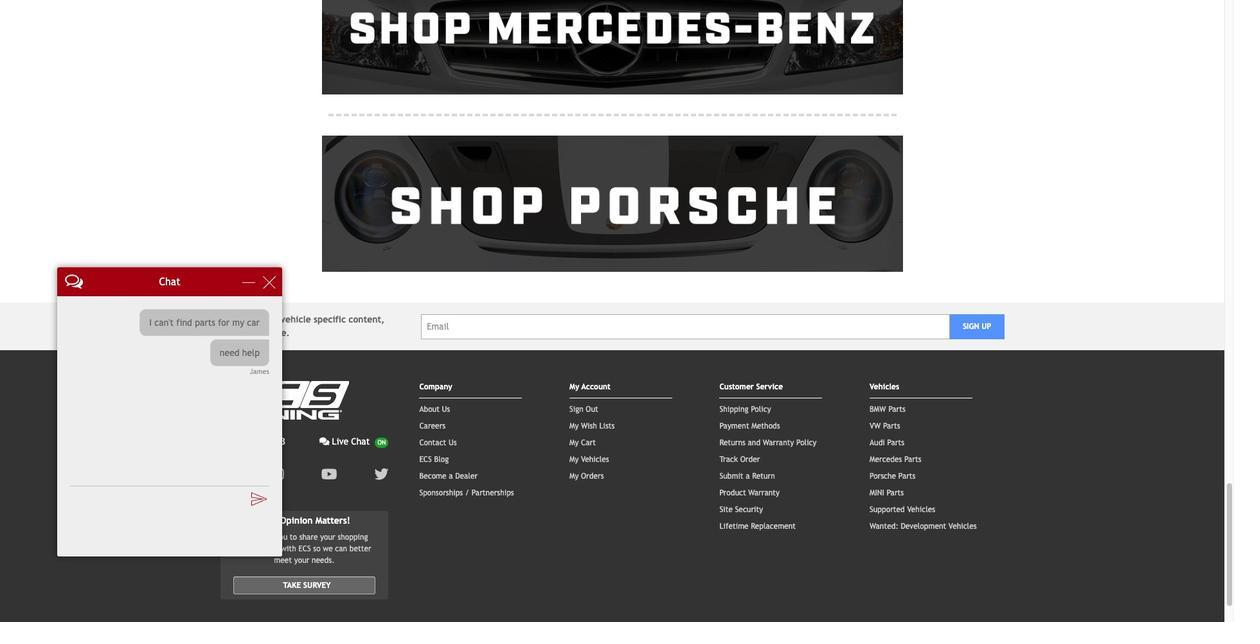 Task type: locate. For each thing, give the bounding box(es) containing it.
1 vertical spatial ecs
[[299, 545, 311, 554]]

service
[[757, 383, 783, 392]]

my for my wish lists
[[570, 422, 579, 431]]

my left orders
[[570, 472, 579, 481]]

mini
[[870, 489, 885, 498]]

sponsorships
[[420, 489, 463, 498]]

your up 'we'
[[320, 533, 336, 542]]

4 my from the top
[[570, 455, 579, 464]]

you
[[275, 533, 288, 542]]

1 vertical spatial policy
[[797, 439, 817, 448]]

site
[[720, 506, 733, 515]]

become
[[420, 472, 447, 481]]

customer service
[[720, 383, 783, 392]]

to right you
[[290, 533, 297, 542]]

policy
[[751, 405, 772, 414], [797, 439, 817, 448]]

mini parts
[[870, 489, 904, 498]]

ecs
[[420, 455, 432, 464], [299, 545, 311, 554]]

to left get in the bottom of the page
[[253, 315, 262, 325]]

sign out
[[570, 405, 599, 414]]

and up order
[[748, 439, 761, 448]]

1 horizontal spatial sign
[[570, 405, 584, 414]]

vehicles up wanted: development vehicles "link"
[[908, 506, 936, 515]]

1 vertical spatial us
[[449, 439, 457, 448]]

parts down porsche parts link
[[887, 489, 904, 498]]

so
[[313, 545, 321, 554]]

0 vertical spatial ecs
[[420, 455, 432, 464]]

live chat link
[[320, 435, 389, 449]]

1 horizontal spatial ecs
[[420, 455, 432, 464]]

us right about
[[442, 405, 450, 414]]

sign inside sign up to get vehicle specific content, sales, and more.
[[220, 315, 237, 325]]

product warranty link
[[720, 489, 780, 498]]

1 horizontal spatial your
[[320, 533, 336, 542]]

1 vertical spatial to
[[290, 533, 297, 542]]

to inside sign up to get vehicle specific content, sales, and more.
[[253, 315, 262, 325]]

parts right vw
[[884, 422, 901, 431]]

site security
[[720, 506, 764, 515]]

your down with
[[294, 556, 310, 565]]

0 horizontal spatial and
[[247, 328, 262, 338]]

sign up button
[[950, 314, 1005, 339]]

parts down mercedes parts link
[[899, 472, 916, 481]]

partnerships
[[472, 489, 514, 498]]

331-
[[249, 437, 267, 447]]

my orders
[[570, 472, 604, 481]]

vehicle
[[281, 315, 311, 325]]

returns
[[720, 439, 746, 448]]

330-
[[232, 437, 249, 447]]

vehicles
[[870, 383, 900, 392], [581, 455, 610, 464], [908, 506, 936, 515], [949, 522, 977, 531]]

1 horizontal spatial up
[[982, 322, 992, 331]]

take survey
[[283, 581, 331, 590]]

1 horizontal spatial to
[[290, 533, 297, 542]]

security
[[736, 506, 764, 515]]

live chat
[[332, 437, 370, 447]]

porsche parts link
[[870, 472, 916, 481]]

become a dealer
[[420, 472, 478, 481]]

0 vertical spatial warranty
[[763, 439, 795, 448]]

1 horizontal spatial policy
[[797, 439, 817, 448]]

warranty
[[763, 439, 795, 448], [749, 489, 780, 498]]

us
[[442, 405, 450, 414], [449, 439, 457, 448]]

warranty down the methods
[[763, 439, 795, 448]]

lifetime
[[720, 522, 749, 531]]

1 vertical spatial and
[[748, 439, 761, 448]]

survey
[[303, 581, 331, 590]]

track
[[720, 455, 738, 464]]

bmw
[[870, 405, 887, 414]]

up for sign up
[[982, 322, 992, 331]]

payment methods link
[[720, 422, 781, 431]]

1 a from the left
[[449, 472, 453, 481]]

needs.
[[312, 556, 335, 565]]

twitter logo image
[[375, 468, 389, 482]]

parts up porsche parts link
[[905, 455, 922, 464]]

a left the dealer
[[449, 472, 453, 481]]

we
[[323, 545, 333, 554]]

my vehicles link
[[570, 455, 610, 464]]

a
[[449, 472, 453, 481], [746, 472, 750, 481]]

my left account
[[570, 383, 580, 392]]

2 a from the left
[[746, 472, 750, 481]]

up inside sign up to get vehicle specific content, sales, and more.
[[240, 315, 251, 325]]

sign inside button
[[963, 322, 980, 331]]

parts
[[889, 405, 906, 414], [884, 422, 901, 431], [888, 439, 905, 448], [905, 455, 922, 464], [899, 472, 916, 481], [887, 489, 904, 498]]

careers link
[[420, 422, 446, 431]]

content,
[[349, 315, 385, 325]]

2003
[[267, 437, 286, 447]]

0 horizontal spatial sign
[[220, 315, 237, 325]]

0 vertical spatial to
[[253, 315, 262, 325]]

my vehicles
[[570, 455, 610, 464]]

1 vertical spatial your
[[294, 556, 310, 565]]

bmw parts link
[[870, 405, 906, 414]]

0 vertical spatial and
[[247, 328, 262, 338]]

warranty down return
[[749, 489, 780, 498]]

and
[[247, 328, 262, 338], [748, 439, 761, 448]]

parts right the bmw
[[889, 405, 906, 414]]

contact
[[420, 439, 447, 448]]

a left return
[[746, 472, 750, 481]]

porsche parts
[[870, 472, 916, 481]]

1 horizontal spatial and
[[748, 439, 761, 448]]

parts for mini parts
[[887, 489, 904, 498]]

ecs left so at the left
[[299, 545, 311, 554]]

to
[[253, 315, 262, 325], [290, 533, 297, 542]]

my wish lists link
[[570, 422, 615, 431]]

account
[[582, 383, 611, 392]]

your
[[259, 516, 278, 526]]

0 horizontal spatial to
[[253, 315, 262, 325]]

parts for porsche parts
[[899, 472, 916, 481]]

returns and warranty policy link
[[720, 439, 817, 448]]

1 vertical spatial warranty
[[749, 489, 780, 498]]

up inside button
[[982, 322, 992, 331]]

1 horizontal spatial a
[[746, 472, 750, 481]]

vehicles up "bmw parts"
[[870, 383, 900, 392]]

3 my from the top
[[570, 439, 579, 448]]

2 my from the top
[[570, 422, 579, 431]]

and right sales,
[[247, 328, 262, 338]]

we invite you to share your shopping experiences with ecs so we can better meet your needs.
[[237, 533, 372, 565]]

1 my from the top
[[570, 383, 580, 392]]

submit a return
[[720, 472, 776, 481]]

my account
[[570, 383, 611, 392]]

product warranty
[[720, 489, 780, 498]]

supported
[[870, 506, 905, 515]]

chat
[[351, 437, 370, 447]]

0 horizontal spatial up
[[240, 315, 251, 325]]

sign
[[220, 315, 237, 325], [963, 322, 980, 331], [570, 405, 584, 414]]

0 vertical spatial policy
[[751, 405, 772, 414]]

5 my from the top
[[570, 472, 579, 481]]

parts up mercedes parts link
[[888, 439, 905, 448]]

0 horizontal spatial a
[[449, 472, 453, 481]]

ecs blog
[[420, 455, 449, 464]]

experiences
[[237, 545, 279, 554]]

ecs left blog in the left of the page
[[420, 455, 432, 464]]

track order
[[720, 455, 760, 464]]

methods
[[752, 422, 781, 431]]

330-331-2003 link
[[220, 435, 286, 449]]

my left wish
[[570, 422, 579, 431]]

2 horizontal spatial sign
[[963, 322, 980, 331]]

my left cart
[[570, 439, 579, 448]]

up
[[240, 315, 251, 325], [982, 322, 992, 331]]

mercedes parts
[[870, 455, 922, 464]]

0 vertical spatial your
[[320, 533, 336, 542]]

0 horizontal spatial ecs
[[299, 545, 311, 554]]

us right the contact
[[449, 439, 457, 448]]

my down my cart link
[[570, 455, 579, 464]]

0 vertical spatial us
[[442, 405, 450, 414]]



Task type: vqa. For each thing, say whether or not it's contained in the screenshot.
BEST EURO CARS UNDER $20K link at the bottom of the page
no



Task type: describe. For each thing, give the bounding box(es) containing it.
audi parts link
[[870, 439, 905, 448]]

blog
[[434, 455, 449, 464]]

vw parts link
[[870, 422, 901, 431]]

lists
[[600, 422, 615, 431]]

vehicles right development
[[949, 522, 977, 531]]

audi
[[870, 439, 885, 448]]

parts for vw parts
[[884, 422, 901, 431]]

ecs tuning image
[[220, 381, 349, 420]]

live
[[332, 437, 349, 447]]

bmw parts
[[870, 405, 906, 414]]

wanted:
[[870, 522, 899, 531]]

porsche
[[870, 472, 897, 481]]

take survey button
[[233, 577, 376, 595]]

/
[[466, 489, 470, 498]]

better
[[350, 545, 372, 554]]

replacement
[[751, 522, 796, 531]]

and inside sign up to get vehicle specific content, sales, and more.
[[247, 328, 262, 338]]

sign up to get vehicle specific content, sales, and more.
[[220, 315, 385, 338]]

track order link
[[720, 455, 760, 464]]

submit
[[720, 472, 744, 481]]

lifetime replacement
[[720, 522, 796, 531]]

my cart
[[570, 439, 596, 448]]

site security link
[[720, 506, 764, 515]]

up for sign up to get vehicle specific content, sales, and more.
[[240, 315, 251, 325]]

careers
[[420, 422, 446, 431]]

with
[[281, 545, 296, 554]]

my wish lists
[[570, 422, 615, 431]]

orders
[[581, 472, 604, 481]]

a for become
[[449, 472, 453, 481]]

return
[[753, 472, 776, 481]]

customer
[[720, 383, 754, 392]]

wanted: development vehicles
[[870, 522, 977, 531]]

mini parts link
[[870, 489, 904, 498]]

about us link
[[420, 405, 450, 414]]

sponsorships / partnerships
[[420, 489, 514, 498]]

shipping
[[720, 405, 749, 414]]

0 horizontal spatial policy
[[751, 405, 772, 414]]

about
[[420, 405, 440, 414]]

Email email field
[[421, 314, 950, 339]]

shipping policy
[[720, 405, 772, 414]]

your opinion matters!
[[259, 516, 350, 526]]

my for my cart
[[570, 439, 579, 448]]

sign out link
[[570, 405, 599, 414]]

submit a return link
[[720, 472, 776, 481]]

more.
[[265, 328, 290, 338]]

a for submit
[[746, 472, 750, 481]]

shopping
[[338, 533, 368, 542]]

development
[[901, 522, 947, 531]]

0 horizontal spatial your
[[294, 556, 310, 565]]

parts for bmw parts
[[889, 405, 906, 414]]

us for about us
[[442, 405, 450, 414]]

mercedes parts link
[[870, 455, 922, 464]]

opinion
[[280, 516, 313, 526]]

youtube logo image
[[321, 468, 337, 482]]

mercedes
[[870, 455, 903, 464]]

sponsorships / partnerships link
[[420, 489, 514, 498]]

contact us link
[[420, 439, 457, 448]]

wanted: development vehicles link
[[870, 522, 977, 531]]

shipping policy link
[[720, 405, 772, 414]]

can
[[335, 545, 347, 554]]

company
[[420, 383, 453, 392]]

contact us
[[420, 439, 457, 448]]

sales,
[[220, 328, 244, 338]]

cart
[[581, 439, 596, 448]]

parts for audi parts
[[888, 439, 905, 448]]

ecs blog link
[[420, 455, 449, 464]]

vehicles up orders
[[581, 455, 610, 464]]

matters!
[[316, 516, 350, 526]]

become a dealer link
[[420, 472, 478, 481]]

my for my vehicles
[[570, 455, 579, 464]]

take survey link
[[233, 577, 376, 595]]

parts for mercedes parts
[[905, 455, 922, 464]]

ecs inside we invite you to share your shopping experiences with ecs so we can better meet your needs.
[[299, 545, 311, 554]]

my orders link
[[570, 472, 604, 481]]

vw
[[870, 422, 881, 431]]

330-331-2003
[[232, 437, 286, 447]]

specific
[[314, 315, 346, 325]]

sign for sign out
[[570, 405, 584, 414]]

out
[[586, 405, 599, 414]]

invite
[[253, 533, 273, 542]]

sign for sign up to get vehicle specific content, sales, and more.
[[220, 315, 237, 325]]

my for my account
[[570, 383, 580, 392]]

sign for sign up
[[963, 322, 980, 331]]

payment
[[720, 422, 750, 431]]

us for contact us
[[449, 439, 457, 448]]

my for my orders
[[570, 472, 579, 481]]

supported vehicles
[[870, 506, 936, 515]]

comments image
[[320, 437, 330, 446]]

vw parts
[[870, 422, 901, 431]]

instagram logo image
[[272, 468, 284, 482]]

to inside we invite you to share your shopping experiences with ecs so we can better meet your needs.
[[290, 533, 297, 542]]

order
[[741, 455, 760, 464]]

sign up
[[963, 322, 992, 331]]

get
[[265, 315, 278, 325]]

returns and warranty policy
[[720, 439, 817, 448]]



